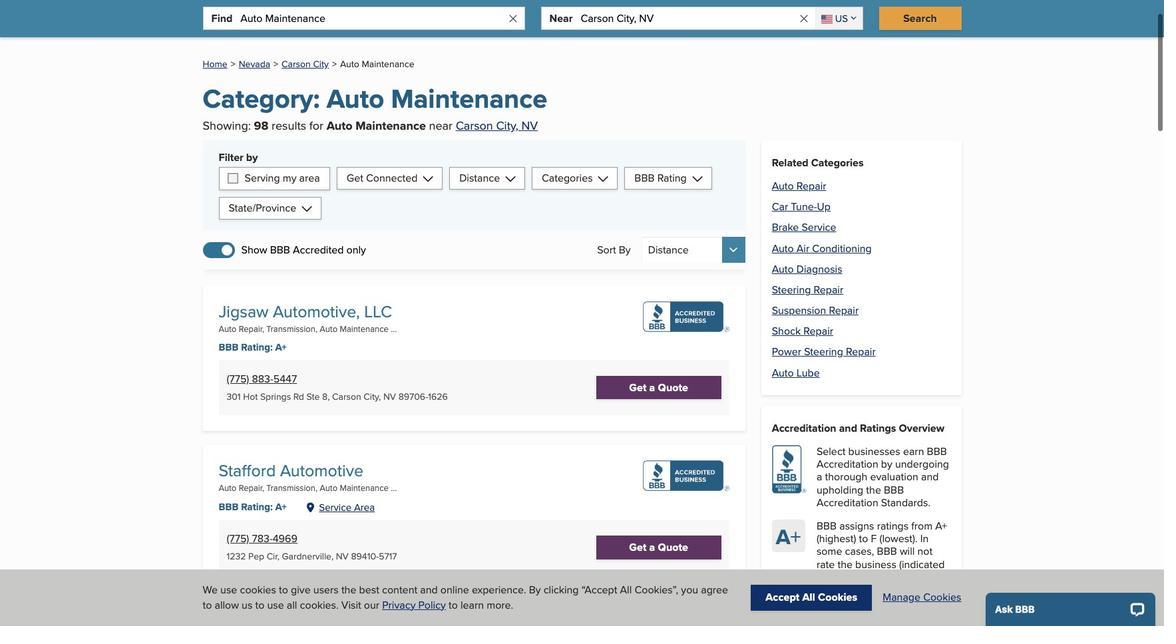 Task type: describe. For each thing, give the bounding box(es) containing it.
clear search image
[[507, 13, 519, 24]]

a+ inside "bbb assigns ratings from a+ (highest) to f (lowest). in some cases, bbb will not rate the business (indicated by an nr, or "no rating") for reasons that include insufficient information about a business or ongoing review/updat"
[[936, 519, 947, 534]]

privacy policy to learn more.
[[382, 598, 513, 613]]

rd
[[293, 390, 304, 403]]

rate
[[817, 557, 835, 572]]

auto repair car tune-up brake service auto air conditioning auto diagnosis steering repair suspension repair shock repair power steering repair auto lube
[[772, 178, 876, 381]]

(775) 883-5447 link
[[227, 372, 297, 387]]

filter by
[[219, 150, 258, 165]]

auto left 'air'
[[772, 241, 794, 256]]

some
[[817, 544, 842, 559]]

manage cookies button
[[883, 590, 962, 606]]

filter
[[219, 150, 243, 165]]

1232
[[227, 550, 246, 563]]

auto repair link
[[772, 178, 827, 194]]

maintenance inside stafford automotive auto repair, transmission, auto maintenance ...
[[340, 482, 389, 494]]

pep
[[248, 550, 264, 563]]

to left the learn
[[449, 598, 458, 613]]

categories inside filter by element
[[542, 170, 593, 186]]

cir
[[267, 550, 277, 563]]

0 vertical spatial or
[[864, 570, 874, 585]]

0 vertical spatial by
[[619, 242, 631, 258]]

by inside "bbb assigns ratings from a+ (highest) to f (lowest). in some cases, bbb will not rate the business (indicated by an nr, or "no rating") for reasons that include insufficient information about a business or ongoing review/updat"
[[817, 570, 828, 585]]

0 vertical spatial accreditation
[[772, 421, 837, 436]]

5717
[[379, 550, 397, 563]]

1 vertical spatial a+
[[275, 500, 287, 515]]

get inside filter by element
[[347, 170, 363, 186]]

by inside filter by element
[[246, 150, 258, 165]]

the inside serving the following areas: northern nevada nv
[[288, 526, 303, 542]]

auto right results
[[327, 117, 353, 135]]

air
[[797, 241, 810, 256]]

distance inside button
[[648, 242, 689, 258]]

get a quote link for stafford automotive
[[596, 536, 721, 560]]

and inside select businesses earn bbb accreditation by undergoing a thorough evaluation and upholding the bbb accreditation standards.
[[921, 470, 939, 485]]

(775) for jigsaw
[[227, 372, 249, 387]]

accreditation and ratings overview
[[772, 421, 945, 436]]

by inside select businesses earn bbb accreditation by undergoing a thorough evaluation and upholding the bbb accreditation standards.
[[881, 457, 893, 472]]

select
[[817, 444, 846, 459]]

springs
[[260, 390, 291, 403]]

suspension
[[772, 303, 826, 318]]

by inside we use cookies to give users the best content and online experience. by clicking "accept all cookies", you agree to allow us to use all cookies. visit our
[[529, 583, 541, 598]]

auto up car
[[772, 178, 794, 194]]

serving the following areas: northern nevada nv
[[248, 526, 382, 566]]

privacy
[[382, 598, 416, 613]]

sort
[[597, 242, 616, 258]]

nv inside (775) 883-5447 301 hot springs rd ste 8 , carson city, nv 89706-1626
[[383, 390, 396, 403]]

to inside "bbb assigns ratings from a+ (highest) to f (lowest). in some cases, bbb will not rate the business (indicated by an nr, or "no rating") for reasons that include insufficient information about a business or ongoing review/updat"
[[859, 531, 868, 547]]

maintenance inside jigsaw automotive, llc auto repair, transmission, auto maintenance ... bbb rating: a+
[[340, 323, 389, 335]]

manage
[[883, 590, 921, 605]]

2 vertical spatial accreditation
[[817, 495, 879, 510]]

89410-
[[351, 550, 379, 563]]

1 vertical spatial business
[[855, 608, 896, 623]]

conditioning
[[812, 241, 872, 256]]

to left allow
[[203, 598, 212, 613]]

0 vertical spatial carson
[[282, 58, 311, 71]]

301
[[227, 390, 241, 403]]

tune-
[[791, 199, 817, 214]]

following
[[306, 526, 350, 542]]

hot
[[243, 390, 258, 403]]

carson city
[[282, 58, 329, 71]]

quote for stafford automotive
[[658, 540, 688, 556]]

from
[[912, 519, 933, 534]]

nr,
[[845, 570, 862, 585]]

northern
[[248, 540, 290, 555]]

clear search image
[[798, 13, 810, 24]]

category:
[[203, 79, 320, 119]]

a+ inside jigsaw automotive, llc auto repair, transmission, auto maintenance ... bbb rating: a+
[[275, 340, 287, 355]]

llc
[[364, 300, 392, 324]]

accredited business image for stafford automotive
[[643, 461, 729, 492]]

filter by element
[[203, 140, 745, 230]]

a inside "bbb assigns ratings from a+ (highest) to f (lowest). in some cases, bbb will not rate the business (indicated by an nr, or "no rating") for reasons that include insufficient information about a business or ongoing review/updat"
[[846, 608, 852, 623]]

883-
[[252, 372, 273, 387]]

auto down auto maintenance at the left
[[327, 79, 384, 119]]

auto right city
[[340, 58, 359, 71]]

all inside button
[[803, 590, 815, 605]]

ongoing
[[911, 608, 949, 623]]

repair, inside jigsaw automotive, llc auto repair, transmission, auto maintenance ... bbb rating: a+
[[239, 323, 264, 335]]

a
[[776, 521, 791, 552]]

US field
[[815, 8, 862, 29]]

about
[[817, 608, 844, 623]]

service area
[[319, 500, 375, 514]]

f
[[871, 531, 877, 547]]

to left "give"
[[279, 583, 288, 598]]

search button
[[879, 7, 962, 30]]

show bbb accredited only
[[241, 242, 366, 258]]

5447
[[273, 372, 297, 387]]

... inside jigsaw automotive, llc auto repair, transmission, auto maintenance ... bbb rating: a+
[[391, 323, 397, 335]]

cookies.
[[300, 598, 339, 613]]

cookies inside button
[[818, 590, 858, 605]]

8
[[322, 390, 328, 403]]

auto diagnosis link
[[772, 261, 843, 277]]

learn
[[461, 598, 484, 613]]

will
[[900, 544, 915, 559]]

Sort By button
[[642, 237, 745, 263]]

repair, inside stafford automotive auto repair, transmission, auto maintenance ...
[[239, 482, 264, 494]]

shock repair link
[[772, 324, 834, 339]]

bbb inside jigsaw automotive, llc auto repair, transmission, auto maintenance ... bbb rating: a+
[[219, 340, 239, 355]]

1 vertical spatial steering
[[804, 344, 843, 360]]

more.
[[487, 598, 513, 613]]

nevada link
[[239, 58, 270, 71]]

"no
[[877, 570, 894, 585]]

content
[[382, 583, 418, 598]]

stafford
[[219, 459, 276, 483]]

car
[[772, 199, 788, 214]]

4969
[[273, 531, 298, 547]]

upholding
[[817, 482, 864, 498]]

cookies inside button
[[923, 590, 962, 605]]

for inside category: auto maintenance showing: 98 results for auto maintenance near carson city, nv
[[309, 117, 324, 134]]

1 horizontal spatial use
[[267, 598, 284, 613]]

find
[[211, 11, 233, 26]]

allow
[[215, 598, 239, 613]]

auto down power at the right
[[772, 365, 794, 381]]

all
[[287, 598, 297, 613]]

bbb inside show bbb accredited only button
[[270, 242, 290, 258]]

shock
[[772, 324, 801, 339]]

0 horizontal spatial service
[[319, 500, 352, 514]]

the inside select businesses earn bbb accreditation by undergoing a thorough evaluation and upholding the bbb accreditation standards.
[[866, 482, 881, 498]]

we
[[203, 583, 218, 598]]

auto up (775) 883-5447 link
[[219, 323, 237, 335]]

distance inside filter by element
[[459, 170, 500, 186]]

automotive,
[[273, 300, 360, 324]]

category: auto maintenance showing: 98 results for auto maintenance near carson city, nv
[[203, 79, 547, 135]]

accreditation standards image
[[772, 445, 807, 494]]

1 horizontal spatial or
[[899, 608, 908, 623]]

bbb right earn
[[927, 444, 947, 459]]

cookies",
[[635, 583, 679, 598]]

jigsaw
[[219, 300, 269, 324]]

information
[[870, 595, 922, 611]]

in
[[921, 531, 929, 547]]

carson for 5447
[[332, 390, 361, 403]]

carson city link
[[282, 58, 329, 71]]

earn
[[903, 444, 924, 459]]

98
[[254, 117, 269, 135]]

get a quote for jigsaw automotive, llc
[[629, 380, 688, 396]]

home
[[203, 58, 227, 71]]



Task type: locate. For each thing, give the bounding box(es) containing it.
2 vertical spatial a+
[[936, 519, 947, 534]]

0 vertical spatial nevada
[[239, 58, 270, 71]]

carson right '8'
[[332, 390, 361, 403]]

only
[[347, 242, 366, 258]]

ratings
[[877, 519, 909, 534]]

carson right near on the top of the page
[[456, 117, 493, 134]]

gardnerville,
[[282, 550, 334, 563]]

2 quote from the top
[[658, 540, 688, 556]]

a
[[650, 380, 655, 396], [817, 470, 822, 485], [650, 540, 655, 556], [846, 608, 852, 623]]

0 vertical spatial get a quote
[[629, 380, 688, 396]]

89706-
[[399, 390, 428, 403]]

repair, up bbb rating: a+
[[239, 482, 264, 494]]

0 vertical spatial by
[[246, 150, 258, 165]]

the up 'gardnerville,'
[[288, 526, 303, 542]]

transmission, inside stafford automotive auto repair, transmission, auto maintenance ...
[[266, 482, 318, 494]]

0 horizontal spatial or
[[864, 570, 874, 585]]

quote for jigsaw automotive, llc
[[658, 380, 688, 396]]

1 vertical spatial ...
[[391, 482, 397, 494]]

an
[[831, 570, 842, 585]]

1 vertical spatial (775)
[[227, 531, 249, 547]]

0 vertical spatial service
[[802, 220, 836, 235]]

... inside stafford automotive auto repair, transmission, auto maintenance ...
[[391, 482, 397, 494]]

the inside "bbb assigns ratings from a+ (highest) to f (lowest). in some cases, bbb will not rate the business (indicated by an nr, or "no rating") for reasons that include insufficient information about a business or ongoing review/updat"
[[838, 557, 853, 572]]

1 horizontal spatial for
[[935, 570, 948, 585]]

accreditation
[[772, 421, 837, 436], [817, 457, 879, 472], [817, 495, 879, 510]]

1 vertical spatial nevada
[[293, 540, 329, 555]]

0 vertical spatial quote
[[658, 380, 688, 396]]

undergoing
[[895, 457, 949, 472]]

us
[[242, 598, 253, 613]]

the right upholding
[[866, 482, 881, 498]]

accept
[[766, 590, 800, 605]]

0 vertical spatial repair,
[[239, 323, 264, 335]]

1 vertical spatial by
[[881, 457, 893, 472]]

cookies up about
[[818, 590, 858, 605]]

businesses
[[849, 444, 901, 459]]

and inside we use cookies to give users the best content and online experience. by clicking "accept all cookies", you agree to allow us to use all cookies. visit our
[[420, 583, 438, 598]]

bbb right show
[[270, 242, 290, 258]]

1 (775) from the top
[[227, 372, 249, 387]]

repair, up (775) 883-5447 link
[[239, 323, 264, 335]]

bbb up some
[[817, 519, 837, 534]]

0 horizontal spatial distance
[[459, 170, 500, 186]]

nv inside (775) 783-4969 1232 pep cir , gardnerville, nv 89410-5717
[[336, 550, 349, 563]]

by left clicking on the bottom
[[529, 583, 541, 598]]

rating
[[658, 170, 687, 186]]

auto up steering repair 'link'
[[772, 261, 794, 277]]

1 horizontal spatial nevada
[[293, 540, 329, 555]]

jigsaw automotive, llc auto repair, transmission, auto maintenance ... bbb rating: a+
[[219, 300, 397, 355]]

, inside (775) 783-4969 1232 pep cir , gardnerville, nv 89410-5717
[[277, 550, 280, 563]]

1 vertical spatial distance
[[648, 242, 689, 258]]

areas:
[[353, 526, 382, 542]]

2 transmission, from the top
[[266, 482, 318, 494]]

(775) 783-4969 link
[[227, 531, 298, 547]]

bbb down jigsaw
[[219, 340, 239, 355]]

2 get a quote link from the top
[[596, 536, 721, 560]]

2 ... from the top
[[391, 482, 397, 494]]

auto up service area
[[320, 482, 338, 494]]

city, inside (775) 883-5447 301 hot springs rd ste 8 , carson city, nv 89706-1626
[[364, 390, 381, 403]]

to left f on the right of page
[[859, 531, 868, 547]]

bbb up ratings
[[884, 482, 904, 498]]

business down f on the right of page
[[856, 557, 897, 572]]

1 vertical spatial and
[[921, 470, 939, 485]]

1 vertical spatial transmission,
[[266, 482, 318, 494]]

1 horizontal spatial by
[[817, 570, 828, 585]]

a inside select businesses earn bbb accreditation by undergoing a thorough evaluation and upholding the bbb accreditation standards.
[[817, 470, 822, 485]]

maintenance
[[362, 58, 414, 71], [391, 79, 547, 119], [356, 117, 426, 135], [340, 323, 389, 335], [340, 482, 389, 494]]

2 accredited business image from the top
[[643, 461, 729, 492]]

serving inside filter by element
[[245, 170, 280, 186]]

use left all
[[267, 598, 284, 613]]

city, right near on the top of the page
[[496, 117, 519, 134]]

2 rating: from the top
[[241, 500, 273, 515]]

stafford automotive link
[[219, 459, 364, 483]]

by left an
[[817, 570, 828, 585]]

or down manage
[[899, 608, 908, 623]]

(indicated
[[899, 557, 945, 572]]

0 vertical spatial serving
[[245, 170, 280, 186]]

1 vertical spatial ,
[[277, 550, 280, 563]]

0 vertical spatial (775)
[[227, 372, 249, 387]]

0 vertical spatial accredited business image
[[643, 302, 729, 332]]

a+ up 4969
[[275, 500, 287, 515]]

nv
[[522, 117, 538, 134], [383, 390, 396, 403], [336, 550, 349, 563], [259, 554, 271, 566]]

0 vertical spatial distance
[[459, 170, 500, 186]]

1 vertical spatial service
[[319, 500, 352, 514]]

results
[[272, 117, 306, 134]]

steering
[[772, 282, 811, 298], [804, 344, 843, 360]]

1 horizontal spatial and
[[839, 421, 857, 436]]

connected
[[366, 170, 418, 186]]

1 horizontal spatial categories
[[811, 155, 864, 170]]

carson city, nv link
[[456, 117, 538, 134]]

the inside we use cookies to give users the best content and online experience. by clicking "accept all cookies", you agree to allow us to use all cookies. visit our
[[341, 583, 356, 598]]

(775) up 1232
[[227, 531, 249, 547]]

city, inside category: auto maintenance showing: 98 results for auto maintenance near carson city, nv
[[496, 117, 519, 134]]

near
[[429, 117, 453, 134]]

distance down carson city, nv link
[[459, 170, 500, 186]]

steering up suspension
[[772, 282, 811, 298]]

carson inside (775) 883-5447 301 hot springs rd ste 8 , carson city, nv 89706-1626
[[332, 390, 361, 403]]

2 repair, from the top
[[239, 482, 264, 494]]

bbb right f on the right of page
[[877, 544, 897, 559]]

agree
[[701, 583, 728, 598]]

1 horizontal spatial by
[[619, 242, 631, 258]]

for right rating")
[[935, 570, 948, 585]]

2 (775) from the top
[[227, 531, 249, 547]]

auto air conditioning link
[[772, 241, 872, 256]]

rating: up (775) 783-4969 link
[[241, 500, 273, 515]]

(775) for stafford
[[227, 531, 249, 547]]

0 vertical spatial ...
[[391, 323, 397, 335]]

and
[[839, 421, 857, 436], [921, 470, 939, 485], [420, 583, 438, 598]]

Near field
[[581, 8, 798, 29]]

service up following
[[319, 500, 352, 514]]

(775) 783-4969 1232 pep cir , gardnerville, nv 89410-5717
[[227, 531, 397, 563]]

our
[[364, 598, 380, 613]]

Find search field
[[241, 8, 507, 29]]

1 horizontal spatial ,
[[328, 390, 330, 403]]

cookies up ongoing in the bottom right of the page
[[923, 590, 962, 605]]

cookies
[[818, 590, 858, 605], [923, 590, 962, 605]]

bbb left rating
[[635, 170, 655, 186]]

automotive
[[280, 459, 364, 483]]

reasons
[[817, 582, 854, 598]]

0 vertical spatial a+
[[275, 340, 287, 355]]

city, left 89706-
[[364, 390, 381, 403]]

bbb
[[635, 170, 655, 186], [270, 242, 290, 258], [219, 340, 239, 355], [927, 444, 947, 459], [884, 482, 904, 498], [219, 500, 239, 515], [817, 519, 837, 534], [877, 544, 897, 559]]

bbb assigns ratings from a+ (highest) to f (lowest). in some cases, bbb will not rate the business (indicated by an nr, or "no rating") for reasons that include insufficient information about a business or ongoing review/updat
[[817, 519, 949, 626]]

0 horizontal spatial for
[[309, 117, 324, 134]]

all right accept on the right of page
[[803, 590, 815, 605]]

0 horizontal spatial all
[[620, 583, 632, 598]]

business down that at the right bottom
[[855, 608, 896, 623]]

by left earn
[[881, 457, 893, 472]]

1 vertical spatial get a quote
[[629, 540, 688, 556]]

by right filter
[[246, 150, 258, 165]]

for inside "bbb assigns ratings from a+ (highest) to f (lowest). in some cases, bbb will not rate the business (indicated by an nr, or "no rating") for reasons that include insufficient information about a business or ongoing review/updat"
[[935, 570, 948, 585]]

1 rating: from the top
[[241, 340, 273, 355]]

1 get a quote link from the top
[[596, 376, 721, 400]]

2 vertical spatial get
[[629, 540, 647, 556]]

0 vertical spatial get
[[347, 170, 363, 186]]

1 repair, from the top
[[239, 323, 264, 335]]

0 horizontal spatial nevada
[[239, 58, 270, 71]]

accreditation up select
[[772, 421, 837, 436]]

0 vertical spatial business
[[856, 557, 897, 572]]

and up select
[[839, 421, 857, 436]]

0 horizontal spatial and
[[420, 583, 438, 598]]

nevada inside serving the following areas: northern nevada nv
[[293, 540, 329, 555]]

0 horizontal spatial carson
[[282, 58, 311, 71]]

nv inside category: auto maintenance showing: 98 results for auto maintenance near carson city, nv
[[522, 117, 538, 134]]

not
[[918, 544, 933, 559]]

the
[[866, 482, 881, 498], [288, 526, 303, 542], [838, 557, 853, 572], [341, 583, 356, 598]]

insufficient
[[817, 595, 867, 611]]

and down earn
[[921, 470, 939, 485]]

transmission, inside jigsaw automotive, llc auto repair, transmission, auto maintenance ... bbb rating: a+
[[266, 323, 318, 335]]

0 horizontal spatial cookies
[[818, 590, 858, 605]]

0 vertical spatial rating:
[[241, 340, 273, 355]]

0 vertical spatial transmission,
[[266, 323, 318, 335]]

accredited
[[293, 242, 344, 258]]

related
[[772, 155, 809, 170]]

auto lube link
[[772, 365, 820, 381]]

auto up bbb rating: a+
[[219, 482, 237, 494]]

by right 'sort'
[[619, 242, 631, 258]]

or right nr,
[[864, 570, 874, 585]]

the left "best"
[[341, 583, 356, 598]]

2 get a quote from the top
[[629, 540, 688, 556]]

1 vertical spatial rating:
[[241, 500, 273, 515]]

nv inside serving the following areas: northern nevada nv
[[259, 554, 271, 566]]

1 cookies from the left
[[818, 590, 858, 605]]

1 vertical spatial or
[[899, 608, 908, 623]]

suspension repair link
[[772, 303, 859, 318]]

1 ... from the top
[[391, 323, 397, 335]]

city, for 5447
[[364, 390, 381, 403]]

that
[[857, 582, 874, 598]]

1 vertical spatial city,
[[364, 390, 381, 403]]

service
[[802, 220, 836, 235], [319, 500, 352, 514]]

1 accredited business image from the top
[[643, 302, 729, 332]]

policy
[[418, 598, 446, 613]]

1 vertical spatial get a quote link
[[596, 536, 721, 560]]

(775) inside (775) 883-5447 301 hot springs rd ste 8 , carson city, nv 89706-1626
[[227, 372, 249, 387]]

rating: up (775) 883-5447 link
[[241, 340, 273, 355]]

service up auto air conditioning link
[[802, 220, 836, 235]]

2 cookies from the left
[[923, 590, 962, 605]]

accreditation up assigns
[[817, 495, 879, 510]]

(775) inside (775) 783-4969 1232 pep cir , gardnerville, nv 89410-5717
[[227, 531, 249, 547]]

1 vertical spatial for
[[935, 570, 948, 585]]

categories
[[811, 155, 864, 170], [542, 170, 593, 186]]

auto maintenance
[[340, 58, 414, 71]]

1 horizontal spatial service
[[802, 220, 836, 235]]

use right we
[[220, 583, 237, 598]]

all right "accept
[[620, 583, 632, 598]]

brake service link
[[772, 220, 836, 235]]

0 vertical spatial for
[[309, 117, 324, 134]]

ratings
[[860, 421, 896, 436]]

get a quote for stafford automotive
[[629, 540, 688, 556]]

(775)
[[227, 372, 249, 387], [227, 531, 249, 547]]

1 horizontal spatial cookies
[[923, 590, 962, 605]]

0 vertical spatial get a quote link
[[596, 376, 721, 400]]

0 horizontal spatial use
[[220, 583, 237, 598]]

serving left my
[[245, 170, 280, 186]]

carson inside category: auto maintenance showing: 98 results for auto maintenance near carson city, nv
[[456, 117, 493, 134]]

steering up lube
[[804, 344, 843, 360]]

0 horizontal spatial categories
[[542, 170, 593, 186]]

rating")
[[897, 570, 932, 585]]

bbb inside filter by element
[[635, 170, 655, 186]]

repair,
[[239, 323, 264, 335], [239, 482, 264, 494]]

us
[[835, 12, 848, 25]]

all inside we use cookies to give users the best content and online experience. by clicking "accept all cookies", you agree to allow us to use all cookies. visit our
[[620, 583, 632, 598]]

brake
[[772, 220, 799, 235]]

get for automotive,
[[629, 380, 647, 396]]

standards.
[[881, 495, 931, 510]]

0 horizontal spatial by
[[529, 583, 541, 598]]

+
[[791, 521, 801, 552]]

1 vertical spatial carson
[[456, 117, 493, 134]]

1 vertical spatial by
[[529, 583, 541, 598]]

distance right sort by
[[648, 242, 689, 258]]

(775) up the 301
[[227, 372, 249, 387]]

all
[[620, 583, 632, 598], [803, 590, 815, 605]]

bbb down the stafford at left
[[219, 500, 239, 515]]

get
[[347, 170, 363, 186], [629, 380, 647, 396], [629, 540, 647, 556]]

rating: inside jigsaw automotive, llc auto repair, transmission, auto maintenance ... bbb rating: a+
[[241, 340, 273, 355]]

serving for serving my area
[[245, 170, 280, 186]]

0 horizontal spatial ,
[[277, 550, 280, 563]]

power
[[772, 344, 802, 360]]

2 vertical spatial by
[[817, 570, 828, 585]]

for right results
[[309, 117, 324, 134]]

business
[[856, 557, 897, 572], [855, 608, 896, 623]]

show bbb accredited only button
[[203, 241, 366, 259]]

power steering repair link
[[772, 344, 876, 360]]

(lowest).
[[880, 531, 918, 547]]

and left online
[[420, 583, 438, 598]]

, right "ste"
[[328, 390, 330, 403]]

service inside auto repair car tune-up brake service auto air conditioning auto diagnosis steering repair suspension repair shock repair power steering repair auto lube
[[802, 220, 836, 235]]

get for automotive
[[629, 540, 647, 556]]

a +
[[776, 521, 801, 552]]

1 vertical spatial accredited business image
[[643, 461, 729, 492]]

1 quote from the top
[[658, 380, 688, 396]]

serving my area
[[245, 170, 320, 186]]

0 vertical spatial ,
[[328, 390, 330, 403]]

bbb rating
[[635, 170, 687, 186]]

carson left city
[[282, 58, 311, 71]]

2 horizontal spatial and
[[921, 470, 939, 485]]

home link
[[203, 58, 227, 71]]

0 vertical spatial steering
[[772, 282, 811, 298]]

1 vertical spatial serving
[[248, 526, 285, 542]]

carson for maintenance
[[456, 117, 493, 134]]

, inside (775) 883-5447 301 hot springs rd ste 8 , carson city, nv 89706-1626
[[328, 390, 330, 403]]

2 vertical spatial and
[[420, 583, 438, 598]]

online
[[441, 583, 469, 598]]

2 horizontal spatial carson
[[456, 117, 493, 134]]

serving for serving the following areas: northern nevada nv
[[248, 526, 285, 542]]

accreditation up upholding
[[817, 457, 879, 472]]

accredited business image
[[643, 302, 729, 332], [643, 461, 729, 492]]

, down 4969
[[277, 550, 280, 563]]

nevada
[[239, 58, 270, 71], [293, 540, 329, 555]]

accredited business image for jigsaw automotive, llc
[[643, 302, 729, 332]]

0 vertical spatial city,
[[496, 117, 519, 134]]

1 horizontal spatial carson
[[332, 390, 361, 403]]

a+
[[275, 340, 287, 355], [275, 500, 287, 515], [936, 519, 947, 534]]

a+ up 5447 on the bottom left of page
[[275, 340, 287, 355]]

1 vertical spatial get
[[629, 380, 647, 396]]

serving inside serving the following areas: northern nevada nv
[[248, 526, 285, 542]]

transmission, up bbb rating: a+
[[266, 482, 318, 494]]

1 vertical spatial quote
[[658, 540, 688, 556]]

get a quote link for jigsaw automotive, llc
[[596, 376, 721, 400]]

serving up cir at bottom
[[248, 526, 285, 542]]

the right rate
[[838, 557, 853, 572]]

0 horizontal spatial city,
[[364, 390, 381, 403]]

my
[[283, 170, 297, 186]]

transmission, up 5447 on the bottom left of page
[[266, 323, 318, 335]]

users
[[313, 583, 339, 598]]

auto left llc
[[320, 323, 338, 335]]

1 horizontal spatial city,
[[496, 117, 519, 134]]

to right us
[[255, 598, 265, 613]]

a+ right from
[[936, 519, 947, 534]]

thorough
[[825, 470, 868, 485]]

1 transmission, from the top
[[266, 323, 318, 335]]

2 horizontal spatial by
[[881, 457, 893, 472]]

1 horizontal spatial all
[[803, 590, 815, 605]]

1626
[[428, 390, 448, 403]]

(highest)
[[817, 531, 856, 547]]

by
[[246, 150, 258, 165], [881, 457, 893, 472], [817, 570, 828, 585]]

1 vertical spatial repair,
[[239, 482, 264, 494]]

1 horizontal spatial distance
[[648, 242, 689, 258]]

2 vertical spatial carson
[[332, 390, 361, 403]]

overview
[[899, 421, 945, 436]]

city, for maintenance
[[496, 117, 519, 134]]

give
[[291, 583, 311, 598]]

1 vertical spatial accreditation
[[817, 457, 879, 472]]

0 vertical spatial and
[[839, 421, 857, 436]]

0 horizontal spatial by
[[246, 150, 258, 165]]

1 get a quote from the top
[[629, 380, 688, 396]]

near
[[550, 11, 573, 26]]



Task type: vqa. For each thing, say whether or not it's contained in the screenshot.
the bottommost Complaint
no



